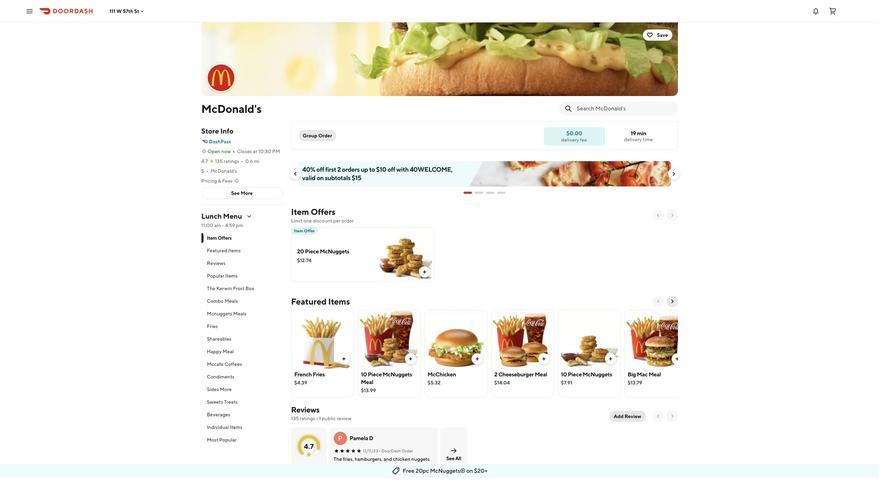 Task type: locate. For each thing, give the bounding box(es) containing it.
first
[[326, 166, 336, 173]]

4.7 up $
[[201, 159, 208, 164]]

mcnuggets
[[320, 249, 350, 255], [383, 372, 412, 379], [583, 372, 613, 379]]

individual items button
[[201, 422, 283, 434]]

$20+
[[474, 468, 488, 475]]

previous button of carousel image
[[293, 171, 298, 177]]

2 cheeseburger meal $14.04
[[495, 372, 547, 386]]

dashpass
[[209, 139, 231, 145]]

0 vertical spatial fries
[[207, 324, 218, 330]]

item
[[291, 207, 309, 217], [294, 229, 303, 234], [207, 236, 217, 241]]

meal up mccafe coffees
[[223, 349, 234, 355]]

$13.79
[[628, 381, 643, 386]]

add item to cart image for 2 cheeseburger meal
[[541, 357, 547, 362]]

featured inside button
[[207, 248, 227, 254]]

40welcome,
[[410, 166, 453, 173]]

order right group
[[319, 133, 332, 139]]

$7.91
[[561, 381, 573, 386]]

free
[[403, 468, 415, 475]]

1 add item to cart image from the left
[[341, 357, 347, 362]]

st
[[134, 8, 139, 14]]

1 horizontal spatial ratings
[[300, 416, 315, 422]]

1 vertical spatial offers
[[218, 236, 232, 241]]

1 vertical spatial ratings
[[300, 416, 315, 422]]

11:00
[[201, 223, 213, 229]]

mcchicken
[[428, 372, 456, 379]]

popular down individual items
[[219, 438, 237, 444]]

meal right cheeseburger
[[535, 372, 547, 379]]

meal inside big mac meal $13.79
[[649, 372, 661, 379]]

open menu image
[[25, 7, 34, 15]]

items inside featured items button
[[228, 248, 241, 254]]

more right sides
[[220, 387, 232, 393]]

mcdonald's image
[[201, 22, 678, 96], [208, 65, 234, 91]]

items inside individual items 'button'
[[230, 425, 242, 431]]

sweets
[[207, 400, 223, 406]]

$14.04
[[495, 381, 510, 386]]

1 horizontal spatial order
[[402, 449, 413, 454]]

offers up the 'discount' on the top left
[[311, 207, 336, 217]]

item inside item offers limit one discount per order
[[291, 207, 309, 217]]

0 vertical spatial popular
[[207, 274, 224, 279]]

meal up $13.99
[[361, 380, 374, 386]]

now
[[221, 149, 231, 155]]

135 ratings •
[[215, 159, 243, 164]]

see all link
[[441, 428, 468, 479]]

135 up $ • mcdonald's
[[215, 159, 223, 164]]

ratings inside reviews 135 ratings • 1 public review
[[300, 416, 315, 422]]

item down the limit
[[294, 229, 303, 234]]

1 vertical spatial featured items
[[291, 297, 350, 307]]

1 horizontal spatial piece
[[368, 372, 382, 379]]

1 horizontal spatial on
[[467, 468, 473, 475]]

0 vertical spatial featured items
[[207, 248, 241, 254]]

fees
[[222, 178, 233, 184]]

0 horizontal spatial more
[[220, 387, 232, 393]]

sides
[[207, 387, 219, 393]]

fries inside french fries $4.39
[[313, 372, 325, 379]]

most popular
[[207, 438, 237, 444]]

limit
[[291, 218, 303, 224]]

0 vertical spatial 2
[[338, 166, 341, 173]]

0 vertical spatial see
[[231, 191, 240, 196]]

pricing & fees button
[[201, 178, 240, 185]]

mcdonald's
[[201, 102, 262, 116], [211, 169, 237, 174]]

1 10 from the left
[[361, 372, 367, 379]]

0 vertical spatial previous button of carousel image
[[656, 213, 661, 218]]

previous button of carousel image
[[656, 213, 661, 218], [656, 299, 661, 305]]

meals down the kerwin frost box
[[225, 299, 238, 304]]

1 horizontal spatial 4.7
[[304, 443, 314, 451]]

popular items button
[[201, 270, 283, 283]]

popular inside popular items button
[[207, 274, 224, 279]]

0 vertical spatial more
[[241, 191, 253, 196]]

0 horizontal spatial offers
[[218, 236, 232, 241]]

reviews link
[[291, 406, 320, 415]]

2 10 from the left
[[561, 372, 567, 379]]

1 vertical spatial on
[[467, 468, 473, 475]]

piece for meal
[[368, 372, 382, 379]]

10 up $7.91
[[561, 372, 567, 379]]

on left $20+
[[467, 468, 473, 475]]

next button of carousel image
[[671, 171, 677, 177], [670, 213, 675, 218]]

1 horizontal spatial off
[[388, 166, 396, 173]]

offers down the - on the left top of page
[[218, 236, 232, 241]]

next image
[[670, 414, 675, 420]]

offers inside item offers limit one discount per order
[[311, 207, 336, 217]]

1 horizontal spatial offers
[[311, 207, 336, 217]]

meals inside button
[[225, 299, 238, 304]]

0 vertical spatial 135
[[215, 159, 223, 164]]

meals
[[225, 299, 238, 304], [233, 311, 247, 317]]

featured items inside button
[[207, 248, 241, 254]]

order inside button
[[319, 133, 332, 139]]

1 horizontal spatial 10
[[561, 372, 567, 379]]

item down 11:00
[[207, 236, 217, 241]]

piece up $13.99
[[368, 372, 382, 379]]

french fries $4.39
[[294, 372, 325, 386]]

piece up $7.91
[[568, 372, 582, 379]]

min
[[637, 130, 647, 137]]

1 vertical spatial 2
[[495, 372, 498, 379]]

fee
[[580, 137, 588, 143]]

1 horizontal spatial add item to cart image
[[475, 357, 480, 362]]

10 up $13.99
[[361, 372, 367, 379]]

pamela
[[350, 436, 368, 442]]

meals up 'fries' button
[[233, 311, 247, 317]]

reviews up popular items
[[207, 261, 226, 267]]

1 vertical spatial see
[[447, 456, 455, 462]]

4:59
[[225, 223, 235, 229]]

mccafe coffees button
[[201, 359, 283, 371]]

135 inside reviews 135 ratings • 1 public review
[[291, 416, 299, 422]]

10 piece mcnuggets image
[[559, 310, 621, 369]]

delivery left time
[[625, 137, 642, 143]]

per
[[333, 218, 341, 224]]

piece inside 10 piece mcnuggets $7.91
[[568, 372, 582, 379]]

1 horizontal spatial reviews
[[291, 406, 320, 415]]

piece
[[305, 249, 319, 255], [368, 372, 382, 379], [568, 372, 582, 379]]

offers for item offers
[[218, 236, 232, 241]]

2 previous button of carousel image from the top
[[656, 299, 661, 305]]

fries right french
[[313, 372, 325, 379]]

popular items
[[207, 274, 238, 279]]

0 horizontal spatial off
[[317, 166, 324, 173]]

meals inside button
[[233, 311, 247, 317]]

10 for 10 piece mcnuggets meal
[[361, 372, 367, 379]]

reviews for reviews
[[207, 261, 226, 267]]

1 vertical spatial more
[[220, 387, 232, 393]]

items for individual items 'button'
[[230, 425, 242, 431]]

reviews inside reviews 135 ratings • 1 public review
[[291, 406, 320, 415]]

off right $10
[[388, 166, 396, 173]]

more inside button
[[220, 387, 232, 393]]

pm
[[272, 149, 280, 155]]

1 horizontal spatial see
[[447, 456, 455, 462]]

2 delivery from the left
[[562, 137, 579, 143]]

featured items heading
[[291, 296, 350, 308]]

• left 1
[[316, 416, 318, 422]]

add item to cart image
[[341, 357, 347, 362], [475, 357, 480, 362]]

piece inside 10 piece mcnuggets meal $13.99
[[368, 372, 382, 379]]

see inside button
[[231, 191, 240, 196]]

off left first
[[317, 166, 324, 173]]

add item to cart image for mcchicken
[[475, 357, 480, 362]]

1 horizontal spatial fries
[[313, 372, 325, 379]]

1 vertical spatial 4.7
[[304, 443, 314, 451]]

• right 11/11/23
[[379, 449, 381, 454]]

popular up the
[[207, 274, 224, 279]]

0 horizontal spatial featured
[[207, 248, 227, 254]]

0 vertical spatial item
[[291, 207, 309, 217]]

ratings
[[224, 159, 239, 164], [300, 416, 315, 422]]

1 horizontal spatial 135
[[291, 416, 299, 422]]

lunch menu
[[201, 212, 242, 221]]

0 vertical spatial next button of carousel image
[[671, 171, 677, 177]]

items inside popular items button
[[225, 274, 238, 279]]

0 horizontal spatial see
[[231, 191, 240, 196]]

1 vertical spatial previous button of carousel image
[[656, 299, 661, 305]]

w
[[116, 8, 122, 14]]

meal right the mac
[[649, 372, 661, 379]]

piece for $7.91
[[568, 372, 582, 379]]

big mac meal image
[[625, 310, 687, 369]]

0 horizontal spatial mcnuggets
[[320, 249, 350, 255]]

mcnuggets inside 10 piece mcnuggets meal $13.99
[[383, 372, 412, 379]]

0 horizontal spatial piece
[[305, 249, 319, 255]]

0 horizontal spatial 2
[[338, 166, 341, 173]]

fries up shareables
[[207, 324, 218, 330]]

1 previous button of carousel image from the top
[[656, 213, 661, 218]]

10 inside 10 piece mcnuggets $7.91
[[561, 372, 567, 379]]

delivery
[[625, 137, 642, 143], [562, 137, 579, 143]]

ratings down reviews link
[[300, 416, 315, 422]]

1 vertical spatial fries
[[313, 372, 325, 379]]

store
[[201, 127, 219, 135]]

individual
[[207, 425, 229, 431]]

2 horizontal spatial mcnuggets
[[583, 372, 613, 379]]

select promotional banner element
[[464, 187, 506, 199]]

2 vertical spatial item
[[207, 236, 217, 241]]

0 horizontal spatial on
[[317, 175, 324, 182]]

add
[[614, 414, 624, 420]]

french fries image
[[292, 310, 354, 369]]

1 horizontal spatial featured
[[291, 297, 327, 307]]

0 vertical spatial ratings
[[224, 159, 239, 164]]

mcdonald's up info
[[201, 102, 262, 116]]

1 delivery from the left
[[625, 137, 642, 143]]

see left all
[[447, 456, 455, 462]]

0 vertical spatial meals
[[225, 299, 238, 304]]

reviews inside button
[[207, 261, 226, 267]]

mcnuggets inside 10 piece mcnuggets $7.91
[[583, 372, 613, 379]]

item offers limit one discount per order
[[291, 207, 354, 224]]

order right the doordash
[[402, 449, 413, 454]]

more up menus icon
[[241, 191, 253, 196]]

item offers heading
[[291, 206, 336, 218]]

piece inside 20 piece mcnuggets $12.74
[[305, 249, 319, 255]]

with
[[397, 166, 409, 173]]

offers for item offers limit one discount per order
[[311, 207, 336, 217]]

0 horizontal spatial order
[[319, 133, 332, 139]]

0 horizontal spatial featured items
[[207, 248, 241, 254]]

2 cheeseburger meal image
[[492, 310, 554, 369]]

more inside button
[[241, 191, 253, 196]]

1 vertical spatial meals
[[233, 311, 247, 317]]

meal inside button
[[223, 349, 234, 355]]

happy
[[207, 349, 222, 355]]

add item to cart image for 10 piece mcnuggets
[[608, 357, 614, 362]]

2 horizontal spatial piece
[[568, 372, 582, 379]]

0 vertical spatial order
[[319, 133, 332, 139]]

0 horizontal spatial add item to cart image
[[341, 357, 347, 362]]

2 up $14.04
[[495, 372, 498, 379]]

condiments button
[[201, 371, 283, 384]]

0 vertical spatial featured
[[207, 248, 227, 254]]

stars
[[309, 465, 317, 470]]

4.7 up of 5 stars
[[304, 443, 314, 451]]

delivery down $0.00
[[562, 137, 579, 143]]

10 inside 10 piece mcnuggets meal $13.99
[[361, 372, 367, 379]]

0 horizontal spatial delivery
[[562, 137, 579, 143]]

0 horizontal spatial fries
[[207, 324, 218, 330]]

0 vertical spatial offers
[[311, 207, 336, 217]]

1 horizontal spatial more
[[241, 191, 253, 196]]

mcnuggetsⓡ
[[430, 468, 466, 475]]

menus image
[[246, 214, 252, 219]]

1 vertical spatial featured
[[291, 297, 327, 307]]

1 horizontal spatial mcnuggets
[[383, 372, 412, 379]]

10 piece mcnuggets $7.91
[[561, 372, 613, 386]]

ratings down now
[[224, 159, 239, 164]]

review
[[625, 414, 642, 420]]

1 vertical spatial 135
[[291, 416, 299, 422]]

kerwin
[[216, 286, 232, 292]]

add item to cart image
[[422, 270, 428, 275], [408, 357, 413, 362], [541, 357, 547, 362], [608, 357, 614, 362], [675, 357, 680, 362]]

free 20pc mcnuggetsⓡ on $20+
[[403, 468, 488, 475]]

2 off from the left
[[388, 166, 396, 173]]

111
[[110, 8, 115, 14]]

Item Search search field
[[577, 105, 673, 113]]

135 down reviews link
[[291, 416, 299, 422]]

coffees
[[225, 362, 242, 368]]

p
[[338, 435, 343, 443]]

meal
[[223, 349, 234, 355], [535, 372, 547, 379], [649, 372, 661, 379], [361, 380, 374, 386]]

combo meals
[[207, 299, 238, 304]]

1 vertical spatial item
[[294, 229, 303, 234]]

mcnuggets inside 20 piece mcnuggets $12.74
[[320, 249, 350, 255]]

offers
[[311, 207, 336, 217], [218, 236, 232, 241]]

2 right first
[[338, 166, 341, 173]]

mcnuggets for $12.74
[[320, 249, 350, 255]]

item up the limit
[[291, 207, 309, 217]]

0 items, open order cart image
[[829, 7, 838, 15]]

0 vertical spatial mcdonald's
[[201, 102, 262, 116]]

0 horizontal spatial reviews
[[207, 261, 226, 267]]

on right valid
[[317, 175, 324, 182]]

0 vertical spatial 4.7
[[201, 159, 208, 164]]

• inside reviews 135 ratings • 1 public review
[[316, 416, 318, 422]]

reviews up 1
[[291, 406, 320, 415]]

mcdonald's up pricing & fees button
[[211, 169, 237, 174]]

add item to cart image for french fries
[[341, 357, 347, 362]]

0 horizontal spatial 10
[[361, 372, 367, 379]]

1 horizontal spatial 2
[[495, 372, 498, 379]]

order
[[319, 133, 332, 139], [402, 449, 413, 454]]

see for see all
[[447, 456, 455, 462]]

1 horizontal spatial delivery
[[625, 137, 642, 143]]

0 vertical spatial reviews
[[207, 261, 226, 267]]

pamela d
[[350, 436, 373, 442]]

0 vertical spatial on
[[317, 175, 324, 182]]

&
[[218, 178, 221, 184]]

19 min delivery time
[[625, 130, 653, 143]]

1 vertical spatial reviews
[[291, 406, 320, 415]]

group order button
[[299, 130, 336, 142]]

piece for $12.74
[[305, 249, 319, 255]]

featured inside heading
[[291, 297, 327, 307]]

• right $
[[206, 169, 208, 174]]

popular
[[207, 274, 224, 279], [219, 438, 237, 444]]

1 vertical spatial popular
[[219, 438, 237, 444]]

111 w 57th st button
[[110, 8, 145, 14]]

items for popular items button
[[225, 274, 238, 279]]

piece right 20
[[305, 249, 319, 255]]

$13.99
[[361, 388, 376, 394]]

2 add item to cart image from the left
[[475, 357, 480, 362]]

mcnuggets for $7.91
[[583, 372, 613, 379]]

one
[[304, 218, 312, 224]]

see down the fees
[[231, 191, 240, 196]]



Task type: vqa. For each thing, say whether or not it's contained in the screenshot.


Task type: describe. For each thing, give the bounding box(es) containing it.
mccafe coffees
[[207, 362, 242, 368]]

10 piece mcnuggets meal image
[[358, 310, 421, 369]]

57th
[[123, 8, 133, 14]]

french
[[294, 372, 312, 379]]

mac
[[637, 372, 648, 379]]

meals for mcnuggets meals
[[233, 311, 247, 317]]

see all
[[447, 456, 461, 462]]

1 horizontal spatial featured items
[[291, 297, 350, 307]]

subtotals
[[325, 175, 351, 182]]

meals for combo meals
[[225, 299, 238, 304]]

reviews for reviews 135 ratings • 1 public review
[[291, 406, 320, 415]]

see more button
[[202, 188, 283, 199]]

$12.74
[[297, 258, 312, 264]]

mcnuggets
[[207, 311, 232, 317]]

popular inside most popular button
[[219, 438, 237, 444]]

see more
[[231, 191, 253, 196]]

5
[[305, 465, 308, 470]]

add item to cart image for big mac meal
[[675, 357, 680, 362]]

meal inside "2 cheeseburger meal $14.04"
[[535, 372, 547, 379]]

group order
[[303, 133, 332, 139]]

mcnuggets meals button
[[201, 308, 283, 321]]

more for sides more
[[220, 387, 232, 393]]

time
[[643, 137, 653, 143]]

order
[[342, 218, 354, 224]]

$5.32
[[428, 381, 441, 386]]

info
[[220, 127, 234, 135]]

big
[[628, 372, 636, 379]]

1 vertical spatial mcdonald's
[[211, 169, 237, 174]]

mcchicken image
[[425, 310, 487, 369]]

item offer
[[294, 229, 315, 234]]

offer
[[304, 229, 315, 234]]

see for see more
[[231, 191, 240, 196]]

of
[[301, 465, 305, 470]]

sides more button
[[201, 384, 283, 396]]

0.6 mi
[[245, 159, 259, 164]]

more for see more
[[241, 191, 253, 196]]

delivery inside 19 min delivery time
[[625, 137, 642, 143]]

1 vertical spatial next button of carousel image
[[670, 213, 675, 218]]

save
[[657, 32, 668, 38]]

at
[[253, 149, 258, 155]]

1 off from the left
[[317, 166, 324, 173]]

reviews button
[[201, 257, 283, 270]]

beverages
[[207, 413, 230, 418]]

10 piece mcnuggets meal $13.99
[[361, 372, 412, 394]]

sides more
[[207, 387, 232, 393]]

2 inside "2 cheeseburger meal $14.04"
[[495, 372, 498, 379]]

delivery inside $0.00 delivery fee
[[562, 137, 579, 143]]

mcnuggets meals
[[207, 311, 247, 317]]

19
[[631, 130, 636, 137]]

items inside featured items heading
[[328, 297, 350, 307]]

items for featured items button
[[228, 248, 241, 254]]

40%
[[303, 166, 315, 173]]

item for item offers limit one discount per order
[[291, 207, 309, 217]]

11/11/23
[[363, 449, 378, 454]]

next button of carousel image
[[670, 299, 675, 305]]

0 horizontal spatial 4.7
[[201, 159, 208, 164]]

sweets treats button
[[201, 396, 283, 409]]

combo meals button
[[201, 295, 283, 308]]

20 piece mcnuggets $12.74
[[297, 249, 350, 264]]

d
[[369, 436, 373, 442]]

add review button
[[610, 412, 646, 423]]

the kerwin frost box button
[[201, 283, 283, 295]]

pricing & fees
[[201, 178, 233, 184]]

valid
[[303, 175, 316, 182]]

0.6
[[245, 159, 253, 164]]

save button
[[643, 29, 673, 41]]

$10
[[376, 166, 387, 173]]

group
[[303, 133, 318, 139]]

mcchicken $5.32
[[428, 372, 456, 386]]

fries button
[[201, 321, 283, 333]]

fries inside button
[[207, 324, 218, 330]]

0 horizontal spatial 135
[[215, 159, 223, 164]]

beverages button
[[201, 409, 283, 422]]

$4.39
[[294, 381, 307, 386]]

most
[[207, 438, 218, 444]]

mi
[[254, 159, 259, 164]]

reviews 135 ratings • 1 public review
[[291, 406, 352, 422]]

am
[[214, 223, 221, 229]]

item offers
[[207, 236, 232, 241]]

notification bell image
[[812, 7, 821, 15]]

frost
[[233, 286, 245, 292]]

big mac meal $13.79
[[628, 372, 661, 386]]

all
[[456, 456, 461, 462]]

-
[[222, 223, 224, 229]]

add item to cart image for 10 piece mcnuggets meal
[[408, 357, 413, 362]]

menu
[[223, 212, 242, 221]]

most popular button
[[201, 434, 283, 447]]

• left 0.6
[[241, 159, 243, 164]]

meal inside 10 piece mcnuggets meal $13.99
[[361, 380, 374, 386]]

• closes at 10:30 pm
[[233, 149, 280, 155]]

mcnuggets for meal
[[383, 372, 412, 379]]

10 for 10 piece mcnuggets
[[561, 372, 567, 379]]

public
[[322, 416, 336, 422]]

• right now
[[233, 149, 235, 155]]

$0.00 delivery fee
[[562, 130, 588, 143]]

0 horizontal spatial ratings
[[224, 159, 239, 164]]

20
[[297, 249, 304, 255]]

mccafe
[[207, 362, 224, 368]]

1 vertical spatial order
[[402, 449, 413, 454]]

pricing
[[201, 178, 217, 184]]

individual items
[[207, 425, 242, 431]]

2 inside 40% off first 2 orders up to $10 off with 40welcome, valid on subtotals $15
[[338, 166, 341, 173]]

treats
[[224, 400, 238, 406]]

on inside 40% off first 2 orders up to $10 off with 40welcome, valid on subtotals $15
[[317, 175, 324, 182]]

combo
[[207, 299, 224, 304]]

store info
[[201, 127, 234, 135]]

sweets treats
[[207, 400, 238, 406]]

• doordash order
[[379, 449, 413, 454]]

1
[[319, 416, 321, 422]]

111 w 57th st
[[110, 8, 139, 14]]

item for item offers
[[207, 236, 217, 241]]

item for item offer
[[294, 229, 303, 234]]

previous image
[[656, 414, 661, 420]]

$0.00
[[567, 130, 583, 137]]



